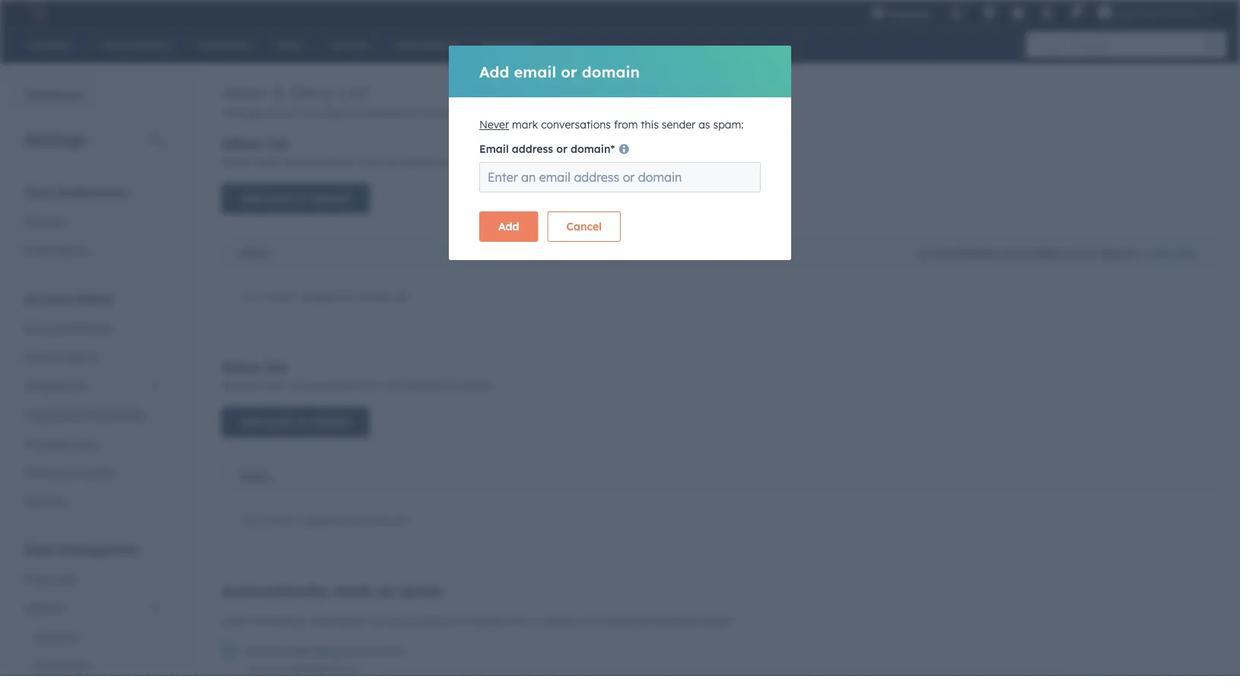 Task type: vqa. For each thing, say whether or not it's contained in the screenshot.
Learn
yes



Task type: describe. For each thing, give the bounding box(es) containing it.
your preferences
[[24, 185, 127, 200]]

Search HubSpot search field
[[1027, 32, 1213, 58]]

to
[[1064, 248, 1073, 260]]

apoptosis
[[1115, 6, 1162, 18]]

allow & deny list manage which incoming conversations should be marked as spam in your inbox.
[[221, 81, 625, 119]]

upgrade
[[888, 7, 931, 20]]

data management element
[[15, 542, 170, 677]]

never mark conversations from this sender as spam:
[[479, 118, 744, 131]]

spam
[[527, 106, 555, 119]]

account for account defaults
[[24, 322, 65, 335]]

marketplaces button
[[974, 0, 1006, 24]]

conversations inside allow & deny list manage which incoming conversations should be marked as spam in your inbox.
[[347, 106, 417, 119]]

note: marketing, role-based, and subscription link emails from contacts will never be marked as spam.
[[221, 615, 734, 628]]

users & teams link
[[15, 343, 170, 372]]

security link
[[15, 487, 170, 516]]

tara schultz image
[[1098, 5, 1112, 19]]

search image
[[1206, 38, 1219, 52]]

Email address or domain* text field
[[479, 162, 761, 193]]

calling icon button
[[944, 2, 970, 24]]

spam: inside add email or domain dialog
[[714, 118, 744, 131]]

address
[[512, 142, 553, 156]]

defaults
[[68, 322, 110, 335]]

any
[[246, 664, 262, 675]]

management
[[58, 542, 138, 558]]

as inside deny list always mark conversations from the senders as spam:
[[449, 379, 461, 392]]

always
[[221, 379, 256, 392]]

spam: inside deny list always mark conversations from the senders as spam:
[[464, 379, 494, 392]]

hubspot image
[[27, 3, 46, 21]]

domain*
[[571, 142, 615, 156]]

& for consent
[[64, 466, 72, 479]]

mark up based,
[[333, 581, 373, 601]]

data
[[24, 542, 54, 558]]

add email or domain inside dialog
[[479, 62, 640, 81]]

general
[[24, 215, 63, 228]]

be inside allow & deny list manage which incoming conversations should be marked as spam in your inbox.
[[455, 106, 468, 119]]

settings image
[[1041, 7, 1054, 21]]

notifications button
[[1063, 0, 1089, 24]]

marketplace downloads
[[24, 408, 145, 422]]

all
[[938, 248, 949, 260]]

1 haven't from the top
[[262, 290, 299, 303]]

users
[[24, 350, 52, 364]]

deny inside deny list always mark conversations from the senders as spam:
[[221, 358, 261, 377]]

mark inside add email or domain dialog
[[512, 118, 538, 131]]

contacts
[[536, 615, 580, 628]]

the for allow
[[383, 155, 399, 169]]

data management
[[24, 542, 138, 558]]

properties link
[[15, 565, 170, 594]]

2 vertical spatial domain
[[311, 416, 351, 429]]

response
[[314, 644, 369, 659]]

will
[[583, 615, 599, 628]]

1 add email or domain button from the top
[[221, 183, 370, 214]]

hubspot link
[[18, 3, 57, 21]]

1 you from the top
[[241, 290, 259, 303]]

1 any from the top
[[337, 290, 356, 303]]

sender
[[662, 118, 696, 131]]

from inside the allow list never mark conversations from the senders as spam:
[[356, 155, 380, 169]]

your
[[24, 185, 52, 200]]

apoptosis studios button
[[1089, 0, 1222, 24]]

privacy & consent
[[24, 466, 116, 479]]

notifications link
[[15, 236, 170, 265]]

1 vertical spatial list
[[1125, 248, 1138, 260]]

deny list always mark conversations from the senders as spam:
[[221, 358, 494, 392]]

0 vertical spatial added
[[1032, 248, 1061, 260]]

marketing,
[[252, 615, 305, 628]]

2 yet from the top
[[394, 514, 410, 527]]

or down the allow list never mark conversations from the senders as spam:
[[297, 192, 308, 205]]

as inside allow & deny list manage which incoming conversations should be marked as spam in your inbox.
[[512, 106, 524, 119]]

1 vertical spatial emails
[[359, 514, 391, 527]]

in
[[558, 106, 567, 119]]

downloads
[[90, 408, 145, 422]]

email address or domain*
[[479, 142, 618, 156]]

general link
[[15, 207, 170, 236]]

automatically mark as spam:
[[221, 581, 445, 601]]

studios
[[1165, 6, 1200, 18]]

auto-
[[265, 664, 288, 675]]

role-
[[308, 615, 331, 628]]

notifications
[[24, 244, 89, 257]]

tracking code
[[24, 437, 96, 451]]

tracking
[[24, 437, 67, 451]]

apoptosis studios
[[1115, 6, 1200, 18]]

help image
[[1012, 7, 1025, 21]]

tracking code link
[[15, 430, 170, 459]]

& for deny
[[272, 81, 285, 104]]

objects button
[[15, 594, 170, 623]]

list
[[339, 81, 370, 104]]

2 vertical spatial added
[[302, 514, 334, 527]]

the for deny
[[388, 379, 404, 392]]

properties
[[24, 573, 76, 586]]

2 haven't from the top
[[262, 514, 299, 527]]

settings
[[24, 130, 86, 149]]

conversations inside add email or domain dialog
[[541, 118, 611, 131]]

2 vertical spatial emails
[[474, 615, 506, 628]]

mark inside deny list always mark conversations from the senders as spam:
[[259, 379, 285, 392]]

notifications image
[[1070, 7, 1083, 21]]

never inside the allow list never mark conversations from the senders as spam:
[[221, 155, 251, 169]]

companies link
[[15, 652, 170, 677]]

dashboard
[[25, 88, 84, 102]]

2 you haven't added any emails yet from the top
[[241, 514, 410, 527]]

subscription
[[390, 615, 451, 628]]

companies
[[33, 660, 90, 673]]

marketplace downloads link
[[15, 401, 170, 430]]

as inside the allow list never mark conversations from the senders as spam:
[[444, 155, 456, 169]]

help button
[[1006, 0, 1031, 24]]

calling icon image
[[950, 8, 964, 21]]

users & teams
[[24, 350, 98, 364]]

automated
[[246, 644, 310, 659]]

add inside button
[[499, 220, 519, 233]]



Task type: locate. For each thing, give the bounding box(es) containing it.
1 vertical spatial yet
[[394, 514, 410, 527]]

0 vertical spatial senders
[[402, 155, 441, 169]]

1 horizontal spatial deny
[[290, 81, 334, 104]]

settings link
[[1031, 0, 1063, 24]]

mark inside the allow list never mark conversations from the senders as spam:
[[254, 155, 280, 169]]

link
[[454, 615, 471, 628]]

be right can
[[1018, 248, 1030, 260]]

allow for &
[[221, 81, 267, 104]]

1 horizontal spatial never
[[479, 118, 509, 131]]

0 vertical spatial add email or domain
[[479, 62, 640, 81]]

2 vertical spatial email
[[265, 416, 294, 429]]

security
[[24, 495, 65, 508]]

list for deny
[[265, 358, 288, 377]]

yet
[[394, 290, 410, 303], [394, 514, 410, 527]]

2 you from the top
[[241, 514, 259, 527]]

0 vertical spatial you
[[241, 290, 259, 303]]

0 vertical spatial be
[[455, 106, 468, 119]]

1 account from the top
[[24, 291, 74, 306]]

1 horizontal spatial be
[[632, 615, 645, 628]]

1 vertical spatial domain
[[311, 192, 351, 205]]

add email or domain dialog
[[449, 46, 792, 260]]

1 horizontal spatial your
[[1076, 248, 1096, 260]]

add button
[[479, 212, 538, 242]]

allow inside allow & deny list manage which incoming conversations should be marked as spam in your inbox.
[[221, 81, 267, 104]]

inbox.
[[595, 106, 625, 119]]

incoming
[[297, 106, 344, 119]]

deny up always
[[221, 358, 261, 377]]

senders for allow
[[402, 155, 441, 169]]

0 horizontal spatial deny
[[221, 358, 261, 377]]

0 vertical spatial emails
[[359, 290, 391, 303]]

from inside deny list always mark conversations from the senders as spam:
[[361, 379, 385, 392]]

email.
[[335, 664, 361, 675]]

mark
[[512, 118, 538, 131], [254, 155, 280, 169], [259, 379, 285, 392], [333, 581, 373, 601]]

1 allow from the top
[[221, 81, 267, 104]]

list inside the allow list never mark conversations from the senders as spam:
[[267, 134, 290, 153]]

or down deny list always mark conversations from the senders as spam: on the bottom of the page
[[297, 416, 308, 429]]

be right never
[[632, 615, 645, 628]]

allow
[[221, 81, 267, 104], [221, 134, 263, 153]]

add email or domain down the allow list never mark conversations from the senders as spam:
[[241, 192, 351, 205]]

mark up address
[[512, 118, 538, 131]]

0 vertical spatial the
[[383, 155, 399, 169]]

never left spam
[[479, 118, 509, 131]]

marketplace
[[24, 408, 87, 422]]

2 vertical spatial list
[[265, 358, 288, 377]]

& up "which"
[[272, 81, 285, 104]]

conversations inside deny list always mark conversations from the senders as spam:
[[288, 379, 358, 392]]

0 vertical spatial marked
[[471, 106, 509, 119]]

emails
[[359, 290, 391, 303], [359, 514, 391, 527], [474, 615, 506, 628]]

senders for deny
[[407, 379, 446, 392]]

1 vertical spatial &
[[55, 350, 63, 364]]

marked
[[471, 106, 509, 119], [648, 615, 686, 628]]

automatically
[[221, 581, 328, 601]]

list
[[267, 134, 290, 153], [1125, 248, 1138, 260], [265, 358, 288, 377]]

0 horizontal spatial your
[[570, 106, 592, 119]]

or up the 'in'
[[561, 62, 577, 81]]

deny up incoming
[[290, 81, 334, 104]]

privacy
[[24, 466, 61, 479]]

0 vertical spatial account
[[24, 291, 74, 306]]

menu
[[862, 0, 1222, 30]]

add
[[479, 62, 510, 81], [241, 192, 261, 205], [499, 220, 519, 233], [241, 416, 261, 429]]

& inside "link"
[[55, 350, 63, 364]]

as
[[512, 106, 524, 119], [699, 118, 711, 131], [444, 155, 456, 169], [449, 379, 461, 392], [378, 581, 395, 601], [689, 615, 701, 628]]

1 vertical spatial you
[[241, 514, 259, 527]]

2 horizontal spatial &
[[272, 81, 285, 104]]

marked right never
[[648, 615, 686, 628]]

list for allow
[[267, 134, 290, 153]]

integrations
[[24, 379, 87, 393]]

as inside add email or domain dialog
[[699, 118, 711, 131]]

2 vertical spatial add email or domain
[[241, 416, 351, 429]]

preferences
[[56, 185, 127, 200]]

0 vertical spatial you haven't added any emails yet
[[241, 290, 410, 303]]

and
[[367, 615, 387, 628]]

any auto-generated email.
[[246, 664, 361, 675]]

account defaults
[[24, 322, 110, 335]]

1 vertical spatial you haven't added any emails yet
[[241, 514, 410, 527]]

marked left spam
[[471, 106, 509, 119]]

0 horizontal spatial never
[[221, 155, 251, 169]]

domain down deny list always mark conversations from the senders as spam: on the bottom of the page
[[311, 416, 351, 429]]

2 horizontal spatial be
[[1018, 248, 1030, 260]]

or right address
[[557, 142, 568, 156]]

& right "users"
[[55, 350, 63, 364]]

1 vertical spatial add email or domain button
[[221, 407, 370, 438]]

1 vertical spatial senders
[[407, 379, 446, 392]]

allow list never mark conversations from the senders as spam:
[[221, 134, 489, 169]]

1 vertical spatial any
[[337, 514, 356, 527]]

learn
[[1144, 248, 1171, 260]]

domain up "inbox."
[[582, 62, 640, 81]]

domain
[[582, 62, 640, 81], [311, 192, 351, 205], [311, 416, 351, 429]]

2 add email or domain button from the top
[[221, 407, 370, 438]]

cancel
[[567, 220, 602, 233]]

account up "users"
[[24, 322, 65, 335]]

0 vertical spatial deny
[[290, 81, 334, 104]]

account up account defaults
[[24, 291, 74, 306]]

add email or domain button
[[221, 183, 370, 214], [221, 407, 370, 438]]

1 vertical spatial added
[[302, 290, 334, 303]]

2 vertical spatial be
[[632, 615, 645, 628]]

1 vertical spatial be
[[1018, 248, 1030, 260]]

1 vertical spatial add email or domain
[[241, 192, 351, 205]]

1 vertical spatial deny
[[221, 358, 261, 377]]

contacts
[[33, 631, 79, 644]]

be
[[455, 106, 468, 119], [1018, 248, 1030, 260], [632, 615, 645, 628]]

domain inside dialog
[[582, 62, 640, 81]]

mark right always
[[259, 379, 285, 392]]

conversations inside the allow list never mark conversations from the senders as spam:
[[283, 155, 353, 169]]

account
[[24, 291, 74, 306], [24, 322, 65, 335]]

account for account setup
[[24, 291, 74, 306]]

addresses
[[952, 248, 997, 260]]

the inside deny list always mark conversations from the senders as spam:
[[388, 379, 404, 392]]

setup
[[77, 291, 112, 306]]

marketplaces image
[[983, 7, 996, 21]]

marked inside allow & deny list manage which incoming conversations should be marked as spam in your inbox.
[[471, 106, 509, 119]]

0 horizontal spatial &
[[55, 350, 63, 364]]

cancel button
[[548, 212, 621, 242]]

senders
[[402, 155, 441, 169], [407, 379, 446, 392]]

based,
[[331, 615, 364, 628]]

2 allow from the top
[[221, 134, 263, 153]]

allow down manage
[[221, 134, 263, 153]]

account setup element
[[15, 290, 170, 516]]

allow up manage
[[221, 81, 267, 104]]

email inside dialog
[[479, 142, 509, 156]]

never
[[602, 615, 629, 628]]

spam: inside the allow list never mark conversations from the senders as spam:
[[459, 155, 489, 169]]

1 vertical spatial the
[[388, 379, 404, 392]]

1 vertical spatial your
[[1076, 248, 1096, 260]]

your right the 'in'
[[570, 106, 592, 119]]

allow for list
[[221, 134, 263, 153]]

1 you haven't added any emails yet from the top
[[241, 290, 410, 303]]

generated
[[288, 664, 332, 675]]

0 vertical spatial allow
[[221, 81, 267, 104]]

1 vertical spatial allow
[[221, 134, 263, 153]]

domain down the allow list never mark conversations from the senders as spam:
[[311, 192, 351, 205]]

allow
[[1099, 248, 1123, 260]]

add email or domain down always
[[241, 416, 351, 429]]

contacts link
[[15, 623, 170, 652]]

any
[[337, 290, 356, 303], [337, 514, 356, 527]]

0 vertical spatial never
[[479, 118, 509, 131]]

0 vertical spatial yet
[[394, 290, 410, 303]]

or
[[561, 62, 577, 81], [557, 142, 568, 156], [297, 192, 308, 205], [297, 416, 308, 429]]

from
[[614, 118, 638, 131], [356, 155, 380, 169], [361, 379, 385, 392], [509, 615, 533, 628]]

0 horizontal spatial marked
[[471, 106, 509, 119]]

add email or domain up the 'in'
[[479, 62, 640, 81]]

never inside add email or domain dialog
[[479, 118, 509, 131]]

2 account from the top
[[24, 322, 65, 335]]

code
[[70, 437, 96, 451]]

automated response email
[[246, 644, 404, 659]]

mark down "which"
[[254, 155, 280, 169]]

be right should
[[455, 106, 468, 119]]

you haven't added any emails yet
[[241, 290, 410, 303], [241, 514, 410, 527]]

0 vertical spatial domain
[[582, 62, 640, 81]]

1 vertical spatial marked
[[648, 615, 686, 628]]

account defaults link
[[15, 314, 170, 343]]

deny inside allow & deny list manage which incoming conversations should be marked as spam in your inbox.
[[290, 81, 334, 104]]

0 vertical spatial &
[[272, 81, 285, 104]]

not
[[919, 248, 935, 260]]

spam.
[[704, 615, 734, 628]]

& right privacy at the bottom of the page
[[64, 466, 72, 479]]

account setup
[[24, 291, 112, 306]]

senders inside the allow list never mark conversations from the senders as spam:
[[402, 155, 441, 169]]

0 vertical spatial email
[[514, 62, 556, 81]]

can
[[999, 248, 1016, 260]]

1 horizontal spatial marked
[[648, 615, 686, 628]]

from inside add email or domain dialog
[[614, 118, 638, 131]]

1 yet from the top
[[394, 290, 410, 303]]

note:
[[221, 615, 249, 628]]

0 vertical spatial add email or domain button
[[221, 183, 370, 214]]

& inside allow & deny list manage which incoming conversations should be marked as spam in your inbox.
[[272, 81, 285, 104]]

1 horizontal spatial &
[[64, 466, 72, 479]]

list inside deny list always mark conversations from the senders as spam:
[[265, 358, 288, 377]]

senders inside deny list always mark conversations from the senders as spam:
[[407, 379, 446, 392]]

this
[[641, 118, 659, 131]]

your preferences element
[[15, 184, 170, 265]]

not all addresses can be added to your allow list learn more
[[919, 248, 1197, 260]]

0 vertical spatial haven't
[[262, 290, 299, 303]]

1 vertical spatial account
[[24, 322, 65, 335]]

0 horizontal spatial be
[[455, 106, 468, 119]]

& for teams
[[55, 350, 63, 364]]

1 vertical spatial haven't
[[262, 514, 299, 527]]

0 vertical spatial list
[[267, 134, 290, 153]]

2 vertical spatial &
[[64, 466, 72, 479]]

privacy & consent link
[[15, 459, 170, 487]]

0 vertical spatial your
[[570, 106, 592, 119]]

your right to
[[1076, 248, 1096, 260]]

your inside allow & deny list manage which incoming conversations should be marked as spam in your inbox.
[[570, 106, 592, 119]]

1 vertical spatial email
[[265, 192, 294, 205]]

menu containing apoptosis studios
[[862, 0, 1222, 30]]

never down manage
[[221, 155, 251, 169]]

allow inside the allow list never mark conversations from the senders as spam:
[[221, 134, 263, 153]]

search button
[[1198, 32, 1227, 58]]

added
[[1032, 248, 1061, 260], [302, 290, 334, 303], [302, 514, 334, 527]]

should
[[420, 106, 452, 119]]

more
[[1174, 248, 1197, 260]]

0 vertical spatial any
[[337, 290, 356, 303]]

consent
[[75, 466, 116, 479]]

which
[[266, 106, 295, 119]]

email inside dialog
[[514, 62, 556, 81]]

you
[[241, 290, 259, 303], [241, 514, 259, 527]]

upgrade image
[[872, 7, 885, 21]]

1 vertical spatial never
[[221, 155, 251, 169]]

the inside the allow list never mark conversations from the senders as spam:
[[383, 155, 399, 169]]

your
[[570, 106, 592, 119], [1076, 248, 1096, 260]]

2 any from the top
[[337, 514, 356, 527]]



